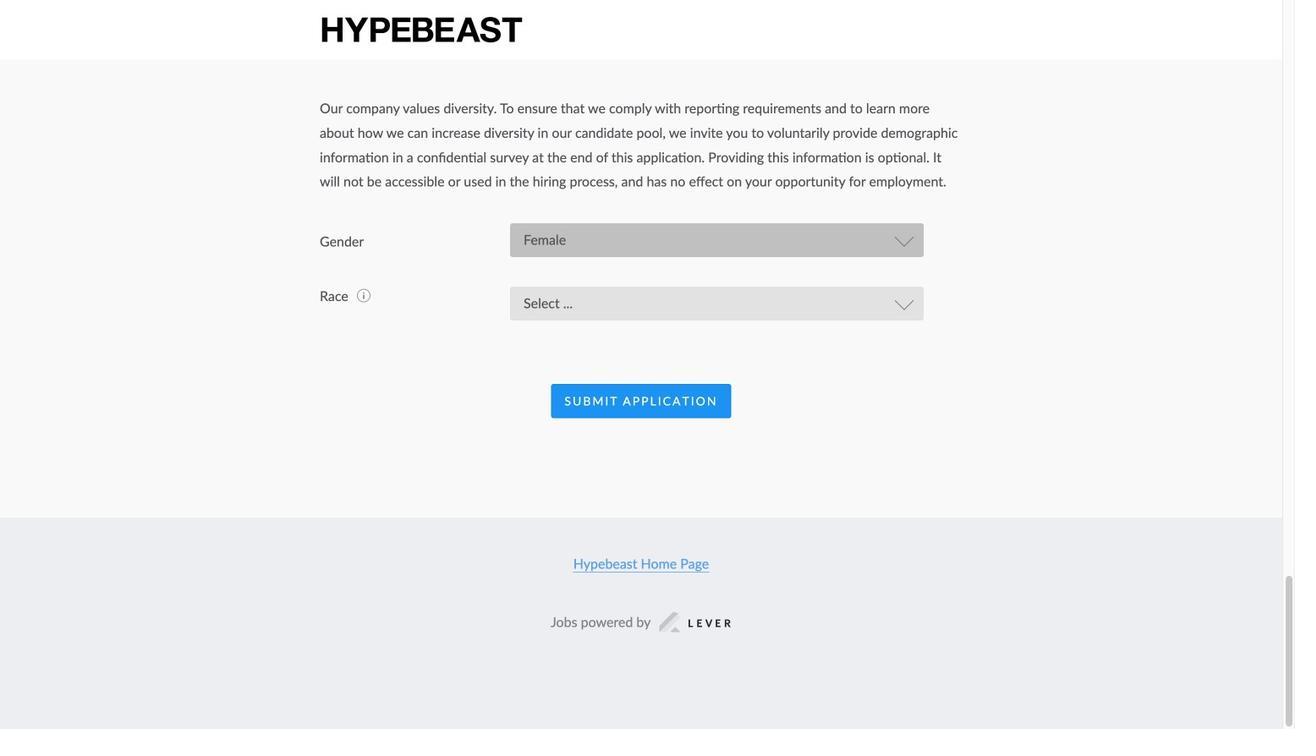 Task type: describe. For each thing, give the bounding box(es) containing it.
lever logo image
[[659, 612, 732, 632]]

click to see details about each option. image
[[357, 289, 370, 303]]



Task type: locate. For each thing, give the bounding box(es) containing it.
hypebeast logo image
[[320, 15, 524, 44]]



Task type: vqa. For each thing, say whether or not it's contained in the screenshot.
top Type your response text box
no



